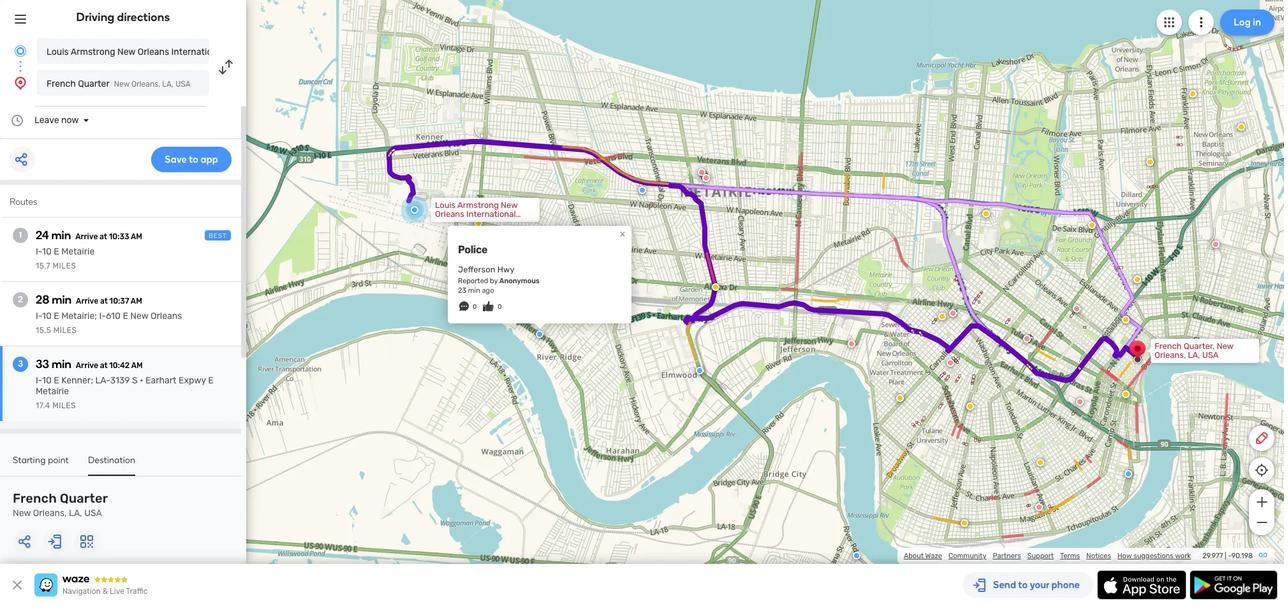 Task type: locate. For each thing, give the bounding box(es) containing it.
traffic
[[126, 587, 148, 596]]

e left metairie;
[[54, 311, 59, 322]]

at left 10:33
[[100, 232, 107, 241]]

24 min arrive at 10:33 am
[[36, 228, 142, 243]]

10 for 33
[[42, 375, 52, 386]]

min down reported
[[468, 287, 481, 295]]

hazard image
[[1147, 158, 1155, 166], [475, 220, 483, 227], [1089, 221, 1096, 229], [1123, 316, 1130, 324], [967, 403, 975, 410]]

0 vertical spatial arrive
[[75, 232, 98, 241]]

at left 10:37
[[100, 297, 108, 306]]

0 horizontal spatial 0
[[473, 303, 477, 311]]

2 10 from the top
[[42, 311, 52, 322]]

1 vertical spatial la,
[[1189, 350, 1201, 360]]

am inside 33 min arrive at 10:42 am
[[131, 361, 143, 370]]

french down 'louis'
[[47, 79, 76, 89]]

french quarter new orleans, la, usa down point
[[13, 491, 108, 519]]

1
[[19, 230, 22, 241]]

e left kenner;
[[54, 375, 59, 386]]

3139
[[110, 375, 130, 386]]

hazard image
[[1190, 90, 1197, 98], [1238, 123, 1246, 131], [983, 210, 991, 218], [1134, 276, 1142, 283], [712, 283, 720, 291], [939, 313, 946, 320], [1123, 391, 1130, 398], [897, 394, 904, 402], [1037, 459, 1045, 467], [961, 520, 969, 527]]

at up la-
[[100, 361, 108, 370]]

i- up "15.7"
[[36, 246, 42, 257]]

leave now
[[34, 115, 79, 126]]

arrive for 33 min
[[76, 361, 98, 370]]

1 horizontal spatial orleans,
[[131, 80, 160, 89]]

arrive up kenner;
[[76, 361, 98, 370]]

i-
[[36, 246, 42, 257], [36, 311, 42, 322], [99, 311, 106, 322], [36, 375, 42, 386]]

am right 10:33
[[131, 232, 142, 241]]

&
[[103, 587, 108, 596]]

|
[[1225, 552, 1227, 560]]

police image
[[639, 186, 647, 194], [696, 367, 704, 375], [1125, 470, 1133, 478]]

min for 33 min
[[52, 357, 71, 371]]

28
[[36, 293, 49, 307]]

e for 24 min
[[54, 246, 59, 257]]

1 at from the top
[[100, 232, 107, 241]]

0
[[473, 303, 477, 311], [498, 303, 502, 311]]

metairie up the 17.4
[[36, 386, 69, 397]]

0 horizontal spatial la,
[[69, 508, 82, 519]]

orleans down directions
[[138, 47, 169, 57]]

10 up 15.5
[[42, 311, 52, 322]]

community link
[[949, 552, 987, 560]]

orleans, inside the french quarter, new orleans, la, usa
[[1155, 350, 1187, 360]]

2 at from the top
[[100, 297, 108, 306]]

i- down 28 min arrive at 10:37 am on the left of page
[[99, 311, 106, 322]]

e for 33 min
[[54, 375, 59, 386]]

2
[[18, 294, 23, 305]]

10 inside i-10 e metairie 15.7 miles
[[42, 246, 52, 257]]

610
[[106, 311, 121, 322]]

min right 28
[[52, 293, 72, 307]]

zoom in image
[[1254, 495, 1270, 510]]

french down the starting point button
[[13, 491, 57, 506]]

quarter down destination button
[[60, 491, 108, 506]]

3 at from the top
[[100, 361, 108, 370]]

2 vertical spatial at
[[100, 361, 108, 370]]

2 vertical spatial miles
[[52, 401, 76, 410]]

1 vertical spatial miles
[[53, 326, 77, 335]]

am up s
[[131, 361, 143, 370]]

at for 28 min
[[100, 297, 108, 306]]

2 vertical spatial am
[[131, 361, 143, 370]]

0 vertical spatial orleans
[[138, 47, 169, 57]]

arrive for 28 min
[[76, 297, 98, 306]]

2 horizontal spatial la,
[[1189, 350, 1201, 360]]

i- up 15.5
[[36, 311, 42, 322]]

i- for 33 min
[[36, 375, 42, 386]]

road closed image
[[698, 168, 706, 176], [1073, 305, 1081, 313], [950, 310, 957, 317], [848, 340, 856, 348], [1077, 398, 1084, 406], [1036, 504, 1044, 511]]

1 vertical spatial orleans,
[[1155, 350, 1187, 360]]

arrive
[[75, 232, 98, 241], [76, 297, 98, 306], [76, 361, 98, 370]]

1 vertical spatial usa
[[1203, 350, 1219, 360]]

miles
[[53, 262, 76, 271], [53, 326, 77, 335], [52, 401, 76, 410]]

at inside 24 min arrive at 10:33 am
[[100, 232, 107, 241]]

1 vertical spatial at
[[100, 297, 108, 306]]

10:42
[[109, 361, 130, 370]]

2 horizontal spatial orleans,
[[1155, 350, 1187, 360]]

i- inside i-10 e kenner; la-3139 s • earhart expwy e metairie 17.4 miles
[[36, 375, 42, 386]]

notices link
[[1087, 552, 1112, 560]]

0 vertical spatial miles
[[53, 262, 76, 271]]

0 vertical spatial at
[[100, 232, 107, 241]]

15.5
[[36, 326, 51, 335]]

clock image
[[10, 113, 25, 128]]

at for 24 min
[[100, 232, 107, 241]]

0 down jefferson hwy reported by anonymous 23 min ago
[[498, 303, 502, 311]]

starting
[[13, 455, 46, 466]]

1 vertical spatial police image
[[696, 367, 704, 375]]

10 down 33
[[42, 375, 52, 386]]

23
[[458, 287, 467, 295]]

0 horizontal spatial orleans,
[[33, 508, 67, 519]]

link image
[[1259, 550, 1269, 560]]

french
[[47, 79, 76, 89], [1155, 341, 1182, 351], [13, 491, 57, 506]]

new right quarter,
[[1217, 341, 1234, 351]]

i- down 33
[[36, 375, 42, 386]]

french left quarter,
[[1155, 341, 1182, 351]]

quarter
[[78, 79, 110, 89], [60, 491, 108, 506]]

10
[[42, 246, 52, 257], [42, 311, 52, 322], [42, 375, 52, 386]]

i-10 e kenner; la-3139 s • earhart expwy e metairie 17.4 miles
[[36, 375, 214, 410]]

orleans right 610
[[151, 311, 182, 322]]

10 inside i-10 e metairie; i-610 e new orleans 15.5 miles
[[42, 311, 52, 322]]

e down 24 min arrive at 10:33 am
[[54, 246, 59, 257]]

e
[[54, 246, 59, 257], [54, 311, 59, 322], [123, 311, 128, 322], [54, 375, 59, 386], [208, 375, 214, 386]]

10 up "15.7"
[[42, 246, 52, 257]]

arrive up i-10 e metairie 15.7 miles
[[75, 232, 98, 241]]

arrive inside 24 min arrive at 10:33 am
[[75, 232, 98, 241]]

louis armstrong new orleans international airport button
[[37, 38, 256, 64]]

miles right the 17.4
[[52, 401, 76, 410]]

routes
[[10, 197, 37, 207]]

miles right "15.7"
[[53, 262, 76, 271]]

2 vertical spatial orleans,
[[33, 508, 67, 519]]

new right 610
[[130, 311, 148, 322]]

how
[[1118, 552, 1132, 560]]

1 horizontal spatial usa
[[175, 80, 191, 89]]

new
[[117, 47, 135, 57], [114, 80, 130, 89], [130, 311, 148, 322], [1217, 341, 1234, 351], [13, 508, 31, 519]]

at inside 33 min arrive at 10:42 am
[[100, 361, 108, 370]]

metairie down 24 min arrive at 10:33 am
[[61, 246, 95, 257]]

10 for 28
[[42, 311, 52, 322]]

at
[[100, 232, 107, 241], [100, 297, 108, 306], [100, 361, 108, 370]]

min right 33
[[52, 357, 71, 371]]

quarter down armstrong
[[78, 79, 110, 89]]

1 horizontal spatial 0
[[498, 303, 502, 311]]

2 vertical spatial police image
[[1125, 470, 1133, 478]]

1 vertical spatial 10
[[42, 311, 52, 322]]

e for 28 min
[[54, 311, 59, 322]]

2 vertical spatial usa
[[84, 508, 102, 519]]

2 horizontal spatial usa
[[1203, 350, 1219, 360]]

1 vertical spatial orleans
[[151, 311, 182, 322]]

am right 10:37
[[131, 297, 142, 306]]

10:37
[[110, 297, 129, 306]]

e right 610
[[123, 311, 128, 322]]

0 horizontal spatial police image
[[639, 186, 647, 194]]

min inside jefferson hwy reported by anonymous 23 min ago
[[468, 287, 481, 295]]

arrive inside 28 min arrive at 10:37 am
[[76, 297, 98, 306]]

0 vertical spatial metairie
[[61, 246, 95, 257]]

1 vertical spatial am
[[131, 297, 142, 306]]

miles inside i-10 e kenner; la-3139 s • earhart expwy e metairie 17.4 miles
[[52, 401, 76, 410]]

min
[[51, 228, 71, 243], [468, 287, 481, 295], [52, 293, 72, 307], [52, 357, 71, 371]]

i-10 e metairie; i-610 e new orleans 15.5 miles
[[36, 311, 182, 335]]

am
[[131, 232, 142, 241], [131, 297, 142, 306], [131, 361, 143, 370]]

orleans
[[138, 47, 169, 57], [151, 311, 182, 322]]

louis armstrong new orleans international airport
[[47, 47, 256, 57]]

28 min arrive at 10:37 am
[[36, 293, 142, 307]]

road closed image
[[703, 174, 710, 182], [1213, 241, 1220, 248], [1024, 335, 1031, 343], [947, 359, 955, 367]]

location image
[[13, 75, 28, 91]]

orleans inside button
[[138, 47, 169, 57]]

new right armstrong
[[117, 47, 135, 57]]

french quarter new orleans, la, usa
[[47, 79, 191, 89], [13, 491, 108, 519]]

15.7
[[36, 262, 50, 271]]

0 vertical spatial usa
[[175, 80, 191, 89]]

i- inside i-10 e metairie 15.7 miles
[[36, 246, 42, 257]]

terms link
[[1061, 552, 1081, 560]]

•
[[140, 375, 143, 386]]

1 vertical spatial metairie
[[36, 386, 69, 397]]

3 10 from the top
[[42, 375, 52, 386]]

10 inside i-10 e kenner; la-3139 s • earhart expwy e metairie 17.4 miles
[[42, 375, 52, 386]]

support
[[1028, 552, 1054, 560]]

reported
[[458, 277, 488, 285]]

metairie
[[61, 246, 95, 257], [36, 386, 69, 397]]

0 vertical spatial orleans,
[[131, 80, 160, 89]]

arrive inside 33 min arrive at 10:42 am
[[76, 361, 98, 370]]

at for 33 min
[[100, 361, 108, 370]]

2 vertical spatial arrive
[[76, 361, 98, 370]]

0 horizontal spatial usa
[[84, 508, 102, 519]]

arrive for 24 min
[[75, 232, 98, 241]]

current location image
[[13, 43, 28, 59]]

about waze community partners support terms notices how suggestions work
[[904, 552, 1192, 560]]

la,
[[162, 80, 174, 89], [1189, 350, 1201, 360], [69, 508, 82, 519]]

leave
[[34, 115, 59, 126]]

arrive up metairie;
[[76, 297, 98, 306]]

0 vertical spatial am
[[131, 232, 142, 241]]

1 horizontal spatial la,
[[162, 80, 174, 89]]

am inside 28 min arrive at 10:37 am
[[131, 297, 142, 306]]

police image
[[853, 552, 861, 560]]

french quarter new orleans, la, usa down armstrong
[[47, 79, 191, 89]]

am for 33 min
[[131, 361, 143, 370]]

miles down metairie;
[[53, 326, 77, 335]]

new inside button
[[117, 47, 135, 57]]

2 horizontal spatial police image
[[1125, 470, 1133, 478]]

2 vertical spatial 10
[[42, 375, 52, 386]]

min right the 24 in the top left of the page
[[51, 228, 71, 243]]

community
[[949, 552, 987, 560]]

1 vertical spatial arrive
[[76, 297, 98, 306]]

usa
[[175, 80, 191, 89], [1203, 350, 1219, 360], [84, 508, 102, 519]]

miles inside i-10 e metairie 15.7 miles
[[53, 262, 76, 271]]

0 vertical spatial 10
[[42, 246, 52, 257]]

1 vertical spatial french
[[1155, 341, 1182, 351]]

0 down reported
[[473, 303, 477, 311]]

orleans,
[[131, 80, 160, 89], [1155, 350, 1187, 360], [33, 508, 67, 519]]

am inside 24 min arrive at 10:33 am
[[131, 232, 142, 241]]

orleans inside i-10 e metairie; i-610 e new orleans 15.5 miles
[[151, 311, 182, 322]]

1 horizontal spatial police image
[[696, 367, 704, 375]]

1 10 from the top
[[42, 246, 52, 257]]

e inside i-10 e metairie 15.7 miles
[[54, 246, 59, 257]]

i- for 24 min
[[36, 246, 42, 257]]

at inside 28 min arrive at 10:37 am
[[100, 297, 108, 306]]



Task type: vqa. For each thing, say whether or not it's contained in the screenshot.
the bottommost hazard icon
no



Task type: describe. For each thing, give the bounding box(es) containing it.
0 vertical spatial la,
[[162, 80, 174, 89]]

waze
[[926, 552, 943, 560]]

10:33
[[109, 232, 129, 241]]

driving directions
[[76, 10, 170, 24]]

now
[[61, 115, 79, 126]]

0 vertical spatial french
[[47, 79, 76, 89]]

2 vertical spatial french
[[13, 491, 57, 506]]

new down the starting point button
[[13, 508, 31, 519]]

driving
[[76, 10, 115, 24]]

best
[[209, 232, 227, 240]]

new inside i-10 e metairie; i-610 e new orleans 15.5 miles
[[130, 311, 148, 322]]

jefferson hwy reported by anonymous 23 min ago
[[458, 265, 540, 295]]

jefferson
[[458, 265, 496, 274]]

police
[[458, 244, 488, 256]]

expwy
[[179, 375, 206, 386]]

×
[[620, 228, 626, 240]]

support link
[[1028, 552, 1054, 560]]

la, inside the french quarter, new orleans, la, usa
[[1189, 350, 1201, 360]]

armstrong
[[71, 47, 115, 57]]

10 for 24
[[42, 246, 52, 257]]

la-
[[95, 375, 110, 386]]

starting point button
[[13, 455, 69, 475]]

90.198
[[1232, 552, 1253, 560]]

louis
[[47, 47, 69, 57]]

about waze link
[[904, 552, 943, 560]]

navigation & live traffic
[[63, 587, 148, 596]]

29.977
[[1203, 552, 1224, 560]]

kenner;
[[61, 375, 93, 386]]

3
[[18, 359, 23, 370]]

navigation
[[63, 587, 101, 596]]

2 vertical spatial la,
[[69, 508, 82, 519]]

0 vertical spatial police image
[[639, 186, 647, 194]]

1 vertical spatial quarter
[[60, 491, 108, 506]]

french quarter, new orleans, la, usa
[[1155, 341, 1234, 360]]

am for 24 min
[[131, 232, 142, 241]]

by
[[490, 277, 498, 285]]

notices
[[1087, 552, 1112, 560]]

new down louis armstrong new orleans international airport button at left top
[[114, 80, 130, 89]]

i- for 28 min
[[36, 311, 42, 322]]

min for 24 min
[[51, 228, 71, 243]]

33 min arrive at 10:42 am
[[36, 357, 143, 371]]

international
[[171, 47, 225, 57]]

e right expwy
[[208, 375, 214, 386]]

24
[[36, 228, 49, 243]]

point
[[48, 455, 69, 466]]

usa inside the french quarter, new orleans, la, usa
[[1203, 350, 1219, 360]]

terms
[[1061, 552, 1081, 560]]

miles inside i-10 e metairie; i-610 e new orleans 15.5 miles
[[53, 326, 77, 335]]

x image
[[10, 578, 25, 593]]

how suggestions work link
[[1118, 552, 1192, 560]]

33
[[36, 357, 49, 371]]

partners
[[993, 552, 1022, 560]]

french inside the french quarter, new orleans, la, usa
[[1155, 341, 1182, 351]]

directions
[[117, 10, 170, 24]]

s
[[132, 375, 138, 386]]

0 vertical spatial french quarter new orleans, la, usa
[[47, 79, 191, 89]]

live
[[110, 587, 124, 596]]

earhart
[[145, 375, 177, 386]]

am for 28 min
[[131, 297, 142, 306]]

hwy
[[498, 265, 515, 274]]

airport
[[227, 47, 256, 57]]

1 0 from the left
[[473, 303, 477, 311]]

suggestions
[[1134, 552, 1174, 560]]

partners link
[[993, 552, 1022, 560]]

new inside the french quarter, new orleans, la, usa
[[1217, 341, 1234, 351]]

29.977 | -90.198
[[1203, 552, 1253, 560]]

0 vertical spatial quarter
[[78, 79, 110, 89]]

quarter,
[[1184, 341, 1215, 351]]

i-10 e metairie 15.7 miles
[[36, 246, 95, 271]]

ago
[[482, 287, 494, 295]]

work
[[1176, 552, 1192, 560]]

about
[[904, 552, 924, 560]]

1 vertical spatial french quarter new orleans, la, usa
[[13, 491, 108, 519]]

anonymous
[[500, 277, 540, 285]]

metairie;
[[61, 311, 97, 322]]

pencil image
[[1255, 431, 1270, 446]]

metairie inside i-10 e metairie 15.7 miles
[[61, 246, 95, 257]]

17.4
[[36, 401, 50, 410]]

min for 28 min
[[52, 293, 72, 307]]

2 0 from the left
[[498, 303, 502, 311]]

× link
[[617, 228, 629, 240]]

-
[[1229, 552, 1232, 560]]

starting point
[[13, 455, 69, 466]]

destination button
[[88, 455, 135, 476]]

zoom out image
[[1254, 515, 1270, 530]]

metairie inside i-10 e kenner; la-3139 s • earhart expwy e metairie 17.4 miles
[[36, 386, 69, 397]]

destination
[[88, 455, 135, 466]]



